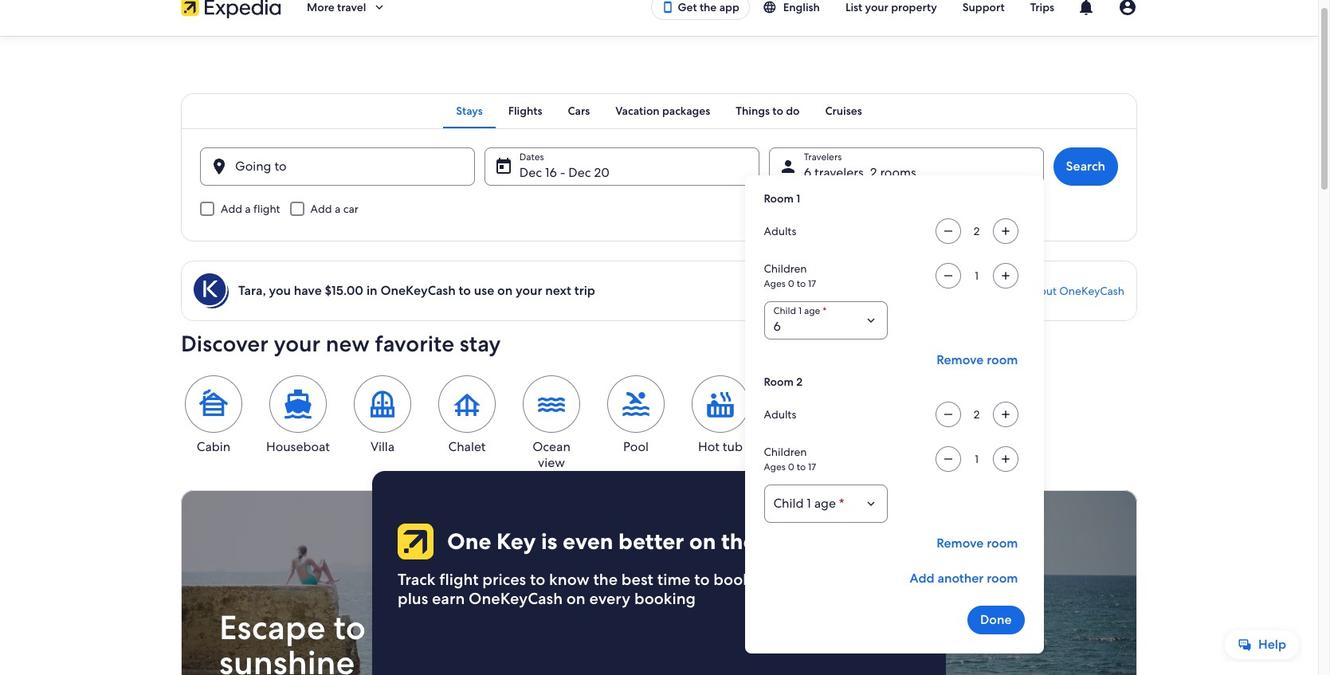 Task type: vqa. For each thing, say whether or not it's contained in the screenshot.
List your property
yes



Task type: describe. For each thing, give the bounding box(es) containing it.
ages for room 1
[[764, 277, 786, 290]]

20
[[594, 164, 610, 181]]

key
[[497, 527, 536, 556]]

learn
[[997, 284, 1024, 298]]

vacation packages link
[[603, 93, 723, 128]]

add another room
[[910, 570, 1018, 587]]

flights link
[[496, 93, 555, 128]]

remove room for 1
[[937, 352, 1018, 368]]

chalet button
[[434, 375, 500, 455]]

2 horizontal spatial onekeycash
[[1060, 284, 1125, 298]]

trips
[[1030, 0, 1055, 14]]

better
[[619, 527, 684, 556]]

cabin button
[[181, 375, 246, 455]]

search
[[1066, 158, 1106, 175]]

0 for 2
[[788, 461, 795, 474]]

even
[[563, 527, 613, 556]]

list your property
[[846, 0, 937, 14]]

another
[[938, 570, 984, 587]]

cabin
[[197, 438, 231, 455]]

remove room button for room 1
[[930, 346, 1025, 375]]

remove for room 1
[[937, 352, 984, 368]]

onekeycash inside 'track flight prices to know the best time to book flights plus earn onekeycash on every booking'
[[469, 588, 563, 609]]

is
[[541, 527, 558, 556]]

tab list inside escape to the sunshine "main content"
[[181, 93, 1138, 128]]

earn
[[432, 588, 465, 609]]

adults for 2
[[764, 407, 797, 422]]

scan
[[836, 643, 856, 656]]

0 vertical spatial on
[[498, 282, 513, 299]]

cars link
[[555, 93, 603, 128]]

to inside escape to the sunshine
[[334, 606, 366, 650]]

add another room button
[[904, 564, 1025, 593]]

dec 16 - dec 20
[[520, 164, 610, 181]]

room 2
[[764, 375, 803, 389]]

flight inside 'track flight prices to know the best time to book flights plus earn onekeycash on every booking'
[[439, 569, 479, 590]]

add a flight
[[221, 202, 280, 216]]

things to do link
[[723, 93, 813, 128]]

ages for room 2
[[764, 461, 786, 474]]

qr
[[876, 643, 889, 656]]

stays
[[456, 104, 483, 118]]

dec 16 - dec 20 button
[[485, 147, 759, 186]]

villa button
[[350, 375, 415, 455]]

things
[[736, 104, 770, 118]]

villa
[[371, 438, 395, 455]]

car
[[343, 202, 359, 216]]

remove room button for room 2
[[930, 529, 1025, 558]]

the left qr
[[859, 643, 873, 656]]

tara image
[[1118, 0, 1138, 17]]

waterpark button
[[772, 375, 838, 455]]

tub
[[723, 438, 743, 455]]

more travel
[[307, 0, 366, 14]]

one
[[447, 527, 491, 556]]

one key blue tier image
[[194, 273, 229, 309]]

tara,
[[238, 282, 266, 299]]

discover your new favorite stay
[[181, 329, 501, 358]]

1 vertical spatial your
[[516, 282, 543, 299]]

children ages 0 to 17 for 1
[[764, 261, 816, 290]]

list your property link
[[833, 0, 950, 22]]

remove room for 2
[[937, 535, 1018, 552]]

children ages 0 to 17 for 2
[[764, 445, 816, 474]]

best
[[622, 569, 654, 590]]

houseboat
[[266, 438, 330, 455]]

increase the number of children in room 1 image
[[996, 269, 1015, 282]]

increase the number of children in room 2 image
[[996, 453, 1015, 466]]

get the app
[[678, 0, 740, 14]]

increase the number of adults in room 2 image
[[996, 408, 1015, 421]]

have
[[294, 282, 322, 299]]

get the app link
[[652, 0, 750, 20]]

a for car
[[335, 202, 341, 216]]

vacation
[[616, 104, 660, 118]]

booking
[[635, 588, 696, 609]]

pool
[[623, 438, 649, 455]]

tara, you have $15.00 in onekeycash to use on your next trip
[[238, 282, 595, 299]]

cars
[[568, 104, 590, 118]]

favorite
[[375, 329, 454, 358]]

cruises
[[825, 104, 862, 118]]

6 travelers, 2 rooms button
[[769, 147, 1044, 186]]

flights
[[508, 104, 543, 118]]

english button
[[750, 0, 833, 22]]

download button title image
[[662, 1, 675, 14]]

on inside 'track flight prices to know the best time to book flights plus earn onekeycash on every booking'
[[567, 588, 586, 609]]

16
[[545, 164, 557, 181]]

2 dec from the left
[[569, 164, 591, 181]]

trailing image
[[373, 0, 387, 14]]

things to do
[[736, 104, 800, 118]]

children for 2
[[764, 445, 807, 459]]

1 dec from the left
[[520, 164, 542, 181]]

room for room 1
[[987, 352, 1018, 368]]

1 vertical spatial 2
[[797, 375, 803, 389]]

add for add a car
[[311, 202, 332, 216]]

qr code image
[[828, 541, 921, 634]]

one key is even better on the app
[[447, 527, 802, 556]]

english
[[783, 0, 820, 14]]

close image
[[889, 493, 908, 513]]

adults for 1
[[764, 224, 797, 238]]

room for room 2
[[987, 535, 1018, 552]]

view
[[538, 454, 565, 471]]

2 horizontal spatial on
[[689, 527, 716, 556]]

add for add a flight
[[221, 202, 242, 216]]

0 horizontal spatial flight
[[254, 202, 280, 216]]

1
[[797, 191, 801, 206]]



Task type: locate. For each thing, give the bounding box(es) containing it.
0 vertical spatial 0
[[788, 277, 795, 290]]

travel sale activities deals image
[[181, 490, 1138, 675]]

children ages 0 to 17 down room 1
[[764, 261, 816, 290]]

app up the flights
[[761, 527, 802, 556]]

decrease the number of children in room 2 image
[[939, 453, 958, 466]]

1 vertical spatial room
[[764, 375, 794, 389]]

travel
[[337, 0, 366, 14]]

0 vertical spatial remove room
[[937, 352, 1018, 368]]

get
[[678, 0, 697, 14]]

remove for room 2
[[937, 535, 984, 552]]

more
[[307, 0, 335, 14]]

remove room button up add another room
[[930, 529, 1025, 558]]

your right "list"
[[865, 0, 889, 14]]

the down track
[[374, 606, 425, 650]]

tab list containing stays
[[181, 93, 1138, 128]]

1 horizontal spatial app
[[761, 527, 802, 556]]

escape to the sunshine
[[219, 606, 425, 675]]

expedia logo image
[[395, 523, 434, 559]]

trip
[[575, 282, 595, 299]]

1 17 from the top
[[808, 277, 816, 290]]

2 remove from the top
[[937, 535, 984, 552]]

trips link
[[1018, 0, 1067, 22]]

prices
[[483, 569, 526, 590]]

room up add another room
[[987, 535, 1018, 552]]

on up 'time'
[[689, 527, 716, 556]]

the left best
[[593, 569, 618, 590]]

add for add another room
[[910, 570, 935, 587]]

0 for 1
[[788, 277, 795, 290]]

0 horizontal spatial app
[[720, 0, 740, 14]]

0 vertical spatial remove
[[937, 352, 984, 368]]

1 room from the top
[[764, 191, 794, 206]]

flight left 'add a car'
[[254, 202, 280, 216]]

decrease the number of adults in room 1 image
[[939, 225, 958, 238]]

adults down the 'room 2'
[[764, 407, 797, 422]]

0 horizontal spatial your
[[274, 329, 321, 358]]

dec
[[520, 164, 542, 181], [569, 164, 591, 181]]

add inside button
[[910, 570, 935, 587]]

remove room up add another room
[[937, 535, 1018, 552]]

list
[[846, 0, 863, 14]]

0
[[788, 277, 795, 290], [788, 461, 795, 474]]

the up book
[[721, 527, 756, 556]]

next
[[546, 282, 572, 299]]

6 travelers, 2 rooms
[[804, 164, 917, 181]]

children ages 0 to 17 right tub
[[764, 445, 816, 474]]

your for list your property
[[865, 0, 889, 14]]

0 horizontal spatial on
[[498, 282, 513, 299]]

houseboat button
[[265, 375, 331, 455]]

decrease the number of adults in room 2 image
[[939, 408, 958, 421]]

2 children ages 0 to 17 from the top
[[764, 445, 816, 474]]

2
[[870, 164, 877, 181], [797, 375, 803, 389]]

pool button
[[603, 375, 669, 455]]

every
[[589, 588, 631, 609]]

on right use
[[498, 282, 513, 299]]

0 horizontal spatial a
[[245, 202, 251, 216]]

1 horizontal spatial flight
[[439, 569, 479, 590]]

app left the small icon
[[720, 0, 740, 14]]

1 children from the top
[[764, 261, 807, 276]]

small image
[[763, 0, 777, 14]]

1 vertical spatial flight
[[439, 569, 479, 590]]

escape
[[219, 606, 326, 650]]

done
[[980, 611, 1012, 628]]

dec right the -
[[569, 164, 591, 181]]

2 0 from the top
[[788, 461, 795, 474]]

rooms
[[880, 164, 917, 181]]

3 room from the top
[[987, 570, 1018, 587]]

1 horizontal spatial dec
[[569, 164, 591, 181]]

done button
[[968, 606, 1025, 635]]

2 vertical spatial on
[[567, 588, 586, 609]]

1 horizontal spatial add
[[311, 202, 332, 216]]

increase the number of adults in room 1 image
[[996, 225, 1015, 238]]

0 vertical spatial children ages 0 to 17
[[764, 261, 816, 290]]

2 a from the left
[[335, 202, 341, 216]]

0 vertical spatial remove room button
[[930, 346, 1025, 375]]

children for 1
[[764, 261, 807, 276]]

0 vertical spatial 17
[[808, 277, 816, 290]]

on left every
[[567, 588, 586, 609]]

17 for 2
[[808, 461, 816, 474]]

the inside escape to the sunshine
[[374, 606, 425, 650]]

1 ages from the top
[[764, 277, 786, 290]]

your
[[865, 0, 889, 14], [516, 282, 543, 299], [274, 329, 321, 358]]

1 adults from the top
[[764, 224, 797, 238]]

1 vertical spatial app
[[761, 527, 802, 556]]

1 vertical spatial ages
[[764, 461, 786, 474]]

the right get at right top
[[700, 0, 717, 14]]

know
[[549, 569, 590, 590]]

2 room from the top
[[987, 535, 1018, 552]]

1 vertical spatial remove
[[937, 535, 984, 552]]

1 vertical spatial on
[[689, 527, 716, 556]]

the
[[700, 0, 717, 14], [721, 527, 756, 556], [593, 569, 618, 590], [374, 606, 425, 650], [859, 643, 873, 656]]

expedia logo image
[[181, 0, 281, 18]]

property
[[891, 0, 937, 14]]

remove
[[937, 352, 984, 368], [937, 535, 984, 552]]

code
[[892, 643, 913, 656]]

onekeycash right about
[[1060, 284, 1125, 298]]

remove room button
[[930, 346, 1025, 375], [930, 529, 1025, 558]]

room inside the add another room button
[[987, 570, 1018, 587]]

waterpark
[[775, 438, 835, 455]]

ocean view
[[533, 438, 571, 471]]

flight down one
[[439, 569, 479, 590]]

scan the qr code
[[836, 643, 913, 656]]

2 ages from the top
[[764, 461, 786, 474]]

add a car
[[311, 202, 359, 216]]

time
[[657, 569, 691, 590]]

travelers,
[[815, 164, 867, 181]]

2 children from the top
[[764, 445, 807, 459]]

support link
[[950, 0, 1018, 22]]

1 a from the left
[[245, 202, 251, 216]]

onekeycash right in
[[381, 282, 456, 299]]

0 vertical spatial adults
[[764, 224, 797, 238]]

0 horizontal spatial dec
[[520, 164, 542, 181]]

more travel button
[[294, 0, 400, 26]]

remove up another
[[937, 535, 984, 552]]

1 horizontal spatial a
[[335, 202, 341, 216]]

0 vertical spatial room
[[764, 191, 794, 206]]

cruises link
[[813, 93, 875, 128]]

track
[[398, 569, 436, 590]]

learn about onekeycash
[[997, 284, 1125, 298]]

plus
[[398, 588, 428, 609]]

vacation packages
[[616, 104, 711, 118]]

ocean view button
[[519, 375, 584, 471]]

0 vertical spatial ages
[[764, 277, 786, 290]]

0 vertical spatial 2
[[870, 164, 877, 181]]

2 left rooms
[[870, 164, 877, 181]]

sunshine
[[219, 641, 355, 675]]

1 horizontal spatial 2
[[870, 164, 877, 181]]

1 horizontal spatial your
[[516, 282, 543, 299]]

1 children ages 0 to 17 from the top
[[764, 261, 816, 290]]

escape to the sunshine main content
[[0, 36, 1319, 675]]

room right hot tub button
[[764, 375, 794, 389]]

2 adults from the top
[[764, 407, 797, 422]]

$15.00
[[325, 282, 364, 299]]

children right tub
[[764, 445, 807, 459]]

the inside 'track flight prices to know the best time to book flights plus earn onekeycash on every booking'
[[593, 569, 618, 590]]

0 vertical spatial your
[[865, 0, 889, 14]]

children down room 1
[[764, 261, 807, 276]]

2 remove room button from the top
[[930, 529, 1025, 558]]

room up the increase the number of adults in room 2 icon
[[987, 352, 1018, 368]]

6
[[804, 164, 812, 181]]

ages
[[764, 277, 786, 290], [764, 461, 786, 474]]

remove room up the increase the number of adults in room 2 icon
[[937, 352, 1018, 368]]

onekeycash down key in the bottom left of the page
[[469, 588, 563, 609]]

0 horizontal spatial 2
[[797, 375, 803, 389]]

0 vertical spatial children
[[764, 261, 807, 276]]

to
[[773, 104, 783, 118], [797, 277, 806, 290], [459, 282, 471, 299], [797, 461, 806, 474], [530, 569, 545, 590], [695, 569, 710, 590], [334, 606, 366, 650]]

discover
[[181, 329, 269, 358]]

adults down room 1
[[764, 224, 797, 238]]

0 vertical spatial flight
[[254, 202, 280, 216]]

book
[[714, 569, 752, 590]]

remove up "decrease the number of adults in room 2" image
[[937, 352, 984, 368]]

your left next
[[516, 282, 543, 299]]

track flight prices to know the best time to book flights plus earn onekeycash on every booking
[[398, 569, 802, 609]]

0 vertical spatial room
[[987, 352, 1018, 368]]

a for flight
[[245, 202, 251, 216]]

0 horizontal spatial add
[[221, 202, 242, 216]]

onekeycash
[[381, 282, 456, 299], [1060, 284, 1125, 298], [469, 588, 563, 609]]

room left 1 on the right top of the page
[[764, 191, 794, 206]]

your left new
[[274, 329, 321, 358]]

hot tub button
[[688, 375, 753, 455]]

1 vertical spatial room
[[987, 535, 1018, 552]]

your for discover your new favorite stay
[[274, 329, 321, 358]]

1 remove from the top
[[937, 352, 984, 368]]

0 vertical spatial app
[[720, 0, 740, 14]]

1 vertical spatial remove room
[[937, 535, 1018, 552]]

app inside escape to the sunshine "main content"
[[761, 527, 802, 556]]

notifications for menu image
[[1077, 0, 1096, 17]]

1 room from the top
[[987, 352, 1018, 368]]

2 vertical spatial room
[[987, 570, 1018, 587]]

17
[[808, 277, 816, 290], [808, 461, 816, 474]]

about
[[1027, 284, 1057, 298]]

dec left 16
[[520, 164, 542, 181]]

17 for 1
[[808, 277, 816, 290]]

in
[[367, 282, 378, 299]]

search button
[[1053, 147, 1118, 186]]

hot
[[698, 438, 720, 455]]

1 vertical spatial 17
[[808, 461, 816, 474]]

decrease the number of children in room 1 image
[[939, 269, 958, 282]]

ocean
[[533, 438, 571, 455]]

on
[[498, 282, 513, 299], [689, 527, 716, 556], [567, 588, 586, 609]]

2 remove room from the top
[[937, 535, 1018, 552]]

1 remove room from the top
[[937, 352, 1018, 368]]

room for room 1
[[764, 191, 794, 206]]

1 vertical spatial adults
[[764, 407, 797, 422]]

1 vertical spatial remove room button
[[930, 529, 1025, 558]]

2 up waterpark
[[797, 375, 803, 389]]

1 horizontal spatial on
[[567, 588, 586, 609]]

remove room
[[937, 352, 1018, 368], [937, 535, 1018, 552]]

1 vertical spatial children
[[764, 445, 807, 459]]

0 horizontal spatial onekeycash
[[381, 282, 456, 299]]

tab list
[[181, 93, 1138, 128]]

hot tub
[[698, 438, 743, 455]]

2 horizontal spatial add
[[910, 570, 935, 587]]

1 vertical spatial children ages 0 to 17
[[764, 445, 816, 474]]

2 room from the top
[[764, 375, 794, 389]]

flights
[[755, 569, 802, 590]]

remove room button up the increase the number of adults in room 2 icon
[[930, 346, 1025, 375]]

you
[[269, 282, 291, 299]]

2 inside dropdown button
[[870, 164, 877, 181]]

2 vertical spatial your
[[274, 329, 321, 358]]

1 0 from the top
[[788, 277, 795, 290]]

new
[[326, 329, 370, 358]]

2 17 from the top
[[808, 461, 816, 474]]

1 horizontal spatial onekeycash
[[469, 588, 563, 609]]

1 vertical spatial 0
[[788, 461, 795, 474]]

children
[[764, 261, 807, 276], [764, 445, 807, 459]]

1 remove room button from the top
[[930, 346, 1025, 375]]

do
[[786, 104, 800, 118]]

-
[[560, 164, 566, 181]]

room for room 2
[[764, 375, 794, 389]]

2 horizontal spatial your
[[865, 0, 889, 14]]

room right another
[[987, 570, 1018, 587]]



